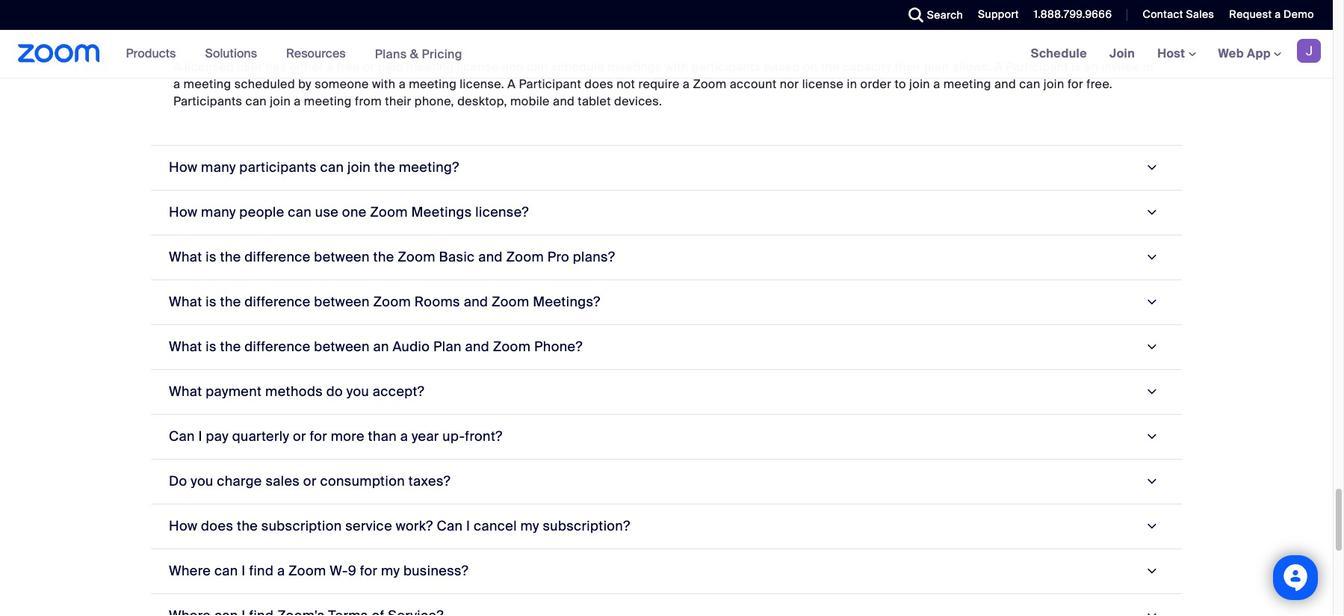 Task type: locate. For each thing, give the bounding box(es) containing it.
between for the
[[314, 248, 370, 266]]

a licensed user has either a free or paid meeting license and can schedule meetings with participants based on the capacity their plan allows. a participant is an invitee in a meeting scheduled by someone with a meeting license. a participant does not require a zoom account nor license in order to join a meeting and can join for free. participants can join a meeting from their phone, desktop, mobile and tablet devices.
[[173, 59, 1154, 109]]

right image inside what is the difference between the zoom basic and zoom pro plans? dropdown button
[[1142, 250, 1162, 264]]

can left pay
[[169, 427, 195, 445]]

i
[[198, 427, 202, 445], [466, 517, 470, 535], [242, 562, 246, 580]]

license
[[457, 59, 499, 75], [803, 76, 844, 92]]

0 horizontal spatial license
[[457, 59, 499, 75]]

where can i find a zoom w-9 for my business?
[[169, 562, 469, 580]]

0 horizontal spatial does
[[201, 517, 233, 535]]

2 horizontal spatial for
[[1068, 76, 1084, 92]]

payment
[[206, 383, 262, 401]]

the inside the a licensed user has either a free or paid meeting license and can schedule meetings with participants based on the capacity their plan allows. a participant is an invitee in a meeting scheduled by someone with a meeting license. a participant does not require a zoom account nor license in order to join a meeting and can join for free. participants can join a meeting from their phone, desktop, mobile and tablet devices.
[[821, 59, 840, 75]]

can right work?
[[437, 517, 463, 535]]

1 horizontal spatial participants
[[692, 59, 761, 75]]

plans?
[[573, 248, 615, 266]]

2 right image from the top
[[1142, 250, 1162, 264]]

does
[[585, 76, 614, 92], [201, 517, 233, 535]]

2 vertical spatial difference
[[245, 338, 311, 356]]

0 horizontal spatial for
[[310, 427, 327, 445]]

is for what is the difference between the zoom basic and zoom pro plans?
[[206, 248, 217, 266]]

0 vertical spatial participants
[[692, 59, 761, 75]]

an up free.
[[1085, 59, 1099, 75]]

and inside what is the difference between the zoom basic and zoom pro plans? dropdown button
[[479, 248, 503, 266]]

does down charge
[[201, 517, 233, 535]]

0 vertical spatial between
[[314, 248, 370, 266]]

how for how many people can use one zoom meetings license?
[[169, 203, 198, 221]]

solutions
[[205, 46, 257, 61]]

or for consumption
[[303, 472, 317, 490]]

3 difference from the top
[[245, 338, 311, 356]]

right image for meeting?
[[1142, 161, 1162, 175]]

right image inside the can i pay quarterly or for more than a year up-front? dropdown button
[[1142, 430, 1162, 444]]

0 vertical spatial their
[[895, 59, 922, 75]]

1 vertical spatial many
[[201, 203, 236, 221]]

2 vertical spatial how
[[169, 517, 198, 535]]

1 right image from the top
[[1142, 161, 1162, 175]]

audio
[[393, 338, 430, 356]]

license up license.
[[457, 59, 499, 75]]

0 vertical spatial my
[[521, 517, 540, 535]]

pricing
[[422, 46, 463, 62]]

a down paid
[[399, 76, 406, 92]]

many down participants
[[201, 158, 236, 176]]

their right the from
[[385, 93, 412, 109]]

6 right image from the top
[[1142, 564, 1162, 578]]

order
[[861, 76, 892, 92]]

can left use
[[288, 203, 312, 221]]

what for what is the difference between an audio plan and zoom phone?
[[169, 338, 202, 356]]

1 horizontal spatial their
[[895, 59, 922, 75]]

and right rooms in the left of the page
[[464, 293, 488, 311]]

zoom down what is the difference between the zoom basic and zoom pro plans?
[[373, 293, 411, 311]]

1 vertical spatial participant
[[519, 76, 582, 92]]

i left cancel
[[466, 517, 470, 535]]

front?
[[465, 427, 503, 445]]

2 how from the top
[[169, 203, 198, 221]]

accept?
[[373, 383, 425, 401]]

right image inside where can i find a zoom w-9 for my business? dropdown button
[[1142, 564, 1162, 578]]

many left people
[[201, 203, 236, 221]]

how many participants can join the meeting? button
[[151, 146, 1183, 190]]

their up to
[[895, 59, 922, 75]]

what is the difference between an audio plan and zoom phone?
[[169, 338, 583, 356]]

1 many from the top
[[201, 158, 236, 176]]

join up one
[[348, 158, 371, 176]]

1 difference from the top
[[245, 248, 311, 266]]

does up the tablet
[[585, 76, 614, 92]]

or for for
[[293, 427, 306, 445]]

right image inside do you charge sales or consumption taxes? dropdown button
[[1142, 475, 1162, 489]]

what for what is the difference between the zoom basic and zoom pro plans?
[[169, 248, 202, 266]]

a left licensed at the left of page
[[173, 59, 182, 75]]

join inside 'how many participants can join the meeting?' dropdown button
[[348, 158, 371, 176]]

is for what is the difference between an audio plan and zoom phone?
[[206, 338, 217, 356]]

right image for how does the subscription service work? can i cancel my subscription?
[[1142, 520, 1162, 533]]

i left find
[[242, 562, 246, 580]]

2 vertical spatial between
[[314, 338, 370, 356]]

1 vertical spatial my
[[381, 562, 400, 580]]

for
[[1068, 76, 1084, 92], [310, 427, 327, 445], [360, 562, 378, 580]]

1 horizontal spatial an
[[1085, 59, 1099, 75]]

an inside what is the difference between an audio plan and zoom phone? dropdown button
[[373, 338, 389, 356]]

4 right image from the top
[[1142, 430, 1162, 444]]

1 horizontal spatial license
[[803, 76, 844, 92]]

1 horizontal spatial a
[[508, 76, 516, 92]]

or inside the a licensed user has either a free or paid meeting license and can schedule meetings with participants based on the capacity their plan allows. a participant is an invitee in a meeting scheduled by someone with a meeting license. a participant does not require a zoom account nor license in order to join a meeting and can join for free. participants can join a meeting from their phone, desktop, mobile and tablet devices.
[[363, 59, 375, 75]]

between up what is the difference between an audio plan and zoom phone?
[[314, 293, 370, 311]]

1 vertical spatial license
[[803, 76, 844, 92]]

right image inside what is the difference between an audio plan and zoom phone? dropdown button
[[1142, 340, 1162, 354]]

right image for more
[[1142, 430, 1162, 444]]

and up license.
[[502, 59, 524, 75]]

0 vertical spatial how
[[169, 158, 198, 176]]

1 vertical spatial for
[[310, 427, 327, 445]]

how many people can use one zoom meetings license?
[[169, 203, 529, 221]]

what payment methods do you accept?
[[169, 383, 425, 401]]

join right to
[[910, 76, 931, 92]]

between for an
[[314, 338, 370, 356]]

1 how from the top
[[169, 158, 198, 176]]

what is the difference between the zoom basic and zoom pro plans?
[[169, 248, 615, 266]]

1 horizontal spatial participant
[[1006, 59, 1069, 75]]

search button
[[898, 0, 967, 30]]

right image inside how many people can use one zoom meetings license? dropdown button
[[1142, 206, 1162, 219]]

year
[[412, 427, 439, 445]]

can i pay quarterly or for more than a year up-front? button
[[151, 415, 1183, 460]]

0 horizontal spatial my
[[381, 562, 400, 580]]

many
[[201, 158, 236, 176], [201, 203, 236, 221]]

5 right image from the top
[[1142, 520, 1162, 533]]

difference for an
[[245, 338, 311, 356]]

what for what is the difference between zoom rooms and zoom meetings?
[[169, 293, 202, 311]]

what is the difference between an audio plan and zoom phone? button
[[151, 325, 1183, 370]]

banner containing products
[[0, 30, 1334, 78]]

can up use
[[320, 158, 344, 176]]

where can i find a zoom w-9 for my business? button
[[151, 549, 1183, 594]]

the inside 'how many participants can join the meeting?' dropdown button
[[374, 158, 395, 176]]

1 horizontal spatial in
[[1144, 59, 1154, 75]]

with
[[665, 59, 689, 75], [372, 76, 396, 92]]

in
[[1144, 59, 1154, 75], [847, 76, 858, 92]]

1 vertical spatial does
[[201, 517, 233, 535]]

0 vertical spatial license
[[457, 59, 499, 75]]

2 vertical spatial for
[[360, 562, 378, 580]]

2 vertical spatial i
[[242, 562, 246, 580]]

require
[[639, 76, 680, 92]]

0 horizontal spatial can
[[169, 427, 195, 445]]

0 vertical spatial can
[[169, 427, 195, 445]]

1 vertical spatial an
[[373, 338, 389, 356]]

web app button
[[1219, 46, 1282, 61]]

account
[[730, 76, 777, 92]]

and right basic
[[479, 248, 503, 266]]

between for zoom
[[314, 293, 370, 311]]

i left pay
[[198, 427, 202, 445]]

0 vertical spatial many
[[201, 158, 236, 176]]

participant
[[1006, 59, 1069, 75], [519, 76, 582, 92]]

for right 9
[[360, 562, 378, 580]]

how many people can use one zoom meetings license? button
[[151, 190, 1183, 235]]

plans & pricing
[[375, 46, 463, 62]]

pro
[[548, 248, 570, 266]]

right image inside 'how many participants can join the meeting?' dropdown button
[[1142, 161, 1162, 175]]

between up do
[[314, 338, 370, 356]]

right image inside what is the difference between zoom rooms and zoom meetings? dropdown button
[[1142, 295, 1162, 309]]

right image for rooms
[[1142, 295, 1162, 309]]

how
[[169, 158, 198, 176], [169, 203, 198, 221], [169, 517, 198, 535]]

license down on
[[803, 76, 844, 92]]

participants inside dropdown button
[[239, 158, 317, 176]]

contact sales link
[[1132, 0, 1219, 30], [1143, 7, 1215, 21]]

2 vertical spatial or
[[303, 472, 317, 490]]

right image
[[1142, 206, 1162, 219], [1142, 250, 1162, 264], [1142, 340, 1162, 354], [1142, 475, 1162, 489], [1142, 520, 1162, 533], [1142, 564, 1162, 578], [1142, 609, 1162, 615]]

or right free
[[363, 59, 375, 75]]

2 many from the top
[[201, 203, 236, 221]]

how does the subscription service work? can i cancel my subscription?
[[169, 517, 631, 535]]

an left "audio"
[[373, 338, 389, 356]]

request
[[1230, 7, 1273, 21]]

a left demo
[[1275, 7, 1282, 21]]

is inside the a licensed user has either a free or paid meeting license and can schedule meetings with participants based on the capacity their plan allows. a participant is an invitee in a meeting scheduled by someone with a meeting license. a participant does not require a zoom account nor license in order to join a meeting and can join for free. participants can join a meeting from their phone, desktop, mobile and tablet devices.
[[1072, 59, 1082, 75]]

zoom left basic
[[398, 248, 436, 266]]

1 horizontal spatial you
[[347, 383, 369, 401]]

what is the difference between the zoom basic and zoom pro plans? button
[[151, 235, 1183, 280]]

scheduled
[[235, 76, 295, 92]]

a left year
[[401, 427, 408, 445]]

the
[[821, 59, 840, 75], [374, 158, 395, 176], [220, 248, 241, 266], [373, 248, 394, 266], [220, 293, 241, 311], [220, 338, 241, 356], [237, 517, 258, 535]]

does inside dropdown button
[[201, 517, 233, 535]]

a
[[1275, 7, 1282, 21], [327, 59, 334, 75], [173, 76, 180, 92], [399, 76, 406, 92], [683, 76, 690, 92], [934, 76, 941, 92], [294, 93, 301, 109], [401, 427, 408, 445], [277, 562, 285, 580]]

a left free
[[327, 59, 334, 75]]

7 right image from the top
[[1142, 609, 1162, 615]]

0 vertical spatial does
[[585, 76, 614, 92]]

phone,
[[415, 93, 454, 109]]

0 horizontal spatial with
[[372, 76, 396, 92]]

0 horizontal spatial participants
[[239, 158, 317, 176]]

my right 9
[[381, 562, 400, 580]]

4 what from the top
[[169, 383, 202, 401]]

can up mobile on the top of page
[[527, 59, 548, 75]]

2 what from the top
[[169, 293, 202, 311]]

0 vertical spatial participant
[[1006, 59, 1069, 75]]

banner
[[0, 30, 1334, 78]]

consumption
[[320, 472, 405, 490]]

how does the subscription service work? can i cancel my subscription? button
[[151, 504, 1183, 549]]

2 horizontal spatial i
[[466, 517, 470, 535]]

has
[[266, 59, 287, 75]]

1 vertical spatial between
[[314, 293, 370, 311]]

for left free.
[[1068, 76, 1084, 92]]

my
[[521, 517, 540, 535], [381, 562, 400, 580]]

do
[[169, 472, 187, 490]]

participants up people
[[239, 158, 317, 176]]

you
[[347, 383, 369, 401], [191, 472, 214, 490]]

0 vertical spatial in
[[1144, 59, 1154, 75]]

schedule
[[551, 59, 605, 75]]

&
[[410, 46, 419, 62]]

meetings?
[[533, 293, 601, 311]]

with down paid
[[372, 76, 396, 92]]

participant down '1.888.799.9666'
[[1006, 59, 1069, 75]]

a up mobile on the top of page
[[508, 76, 516, 92]]

1 vertical spatial you
[[191, 472, 214, 490]]

0 horizontal spatial an
[[373, 338, 389, 356]]

right image
[[1142, 161, 1162, 175], [1142, 295, 1162, 309], [1142, 385, 1162, 399], [1142, 430, 1162, 444]]

app
[[1248, 46, 1272, 61]]

0 horizontal spatial participant
[[519, 76, 582, 92]]

can inside 'how does the subscription service work? can i cancel my subscription?' dropdown button
[[437, 517, 463, 535]]

zoom inside the a licensed user has either a free or paid meeting license and can schedule meetings with participants based on the capacity their plan allows. a participant is an invitee in a meeting scheduled by someone with a meeting license. a participant does not require a zoom account nor license in order to join a meeting and can join for free. participants can join a meeting from their phone, desktop, mobile and tablet devices.
[[693, 76, 727, 92]]

support
[[979, 7, 1019, 21]]

1 horizontal spatial does
[[585, 76, 614, 92]]

for inside the a licensed user has either a free or paid meeting license and can schedule meetings with participants based on the capacity their plan allows. a participant is an invitee in a meeting scheduled by someone with a meeting license. a participant does not require a zoom account nor license in order to join a meeting and can join for free. participants can join a meeting from their phone, desktop, mobile and tablet devices.
[[1068, 76, 1084, 92]]

3 right image from the top
[[1142, 340, 1162, 354]]

and left the tablet
[[553, 93, 575, 109]]

from
[[355, 93, 382, 109]]

2 right image from the top
[[1142, 295, 1162, 309]]

participant up mobile on the top of page
[[519, 76, 582, 92]]

my right cancel
[[521, 517, 540, 535]]

1 what from the top
[[169, 248, 202, 266]]

my for business?
[[381, 562, 400, 580]]

can
[[169, 427, 195, 445], [437, 517, 463, 535]]

1 vertical spatial participants
[[239, 158, 317, 176]]

and right plan
[[465, 338, 490, 356]]

3 how from the top
[[169, 517, 198, 535]]

1 vertical spatial or
[[293, 427, 306, 445]]

or right the sales
[[303, 472, 317, 490]]

2 between from the top
[[314, 293, 370, 311]]

licensed
[[185, 59, 234, 75]]

4 right image from the top
[[1142, 475, 1162, 489]]

1 between from the top
[[314, 248, 370, 266]]

1 vertical spatial can
[[437, 517, 463, 535]]

does inside the a licensed user has either a free or paid meeting license and can schedule meetings with participants based on the capacity their plan allows. a participant is an invitee in a meeting scheduled by someone with a meeting license. a participant does not require a zoom account nor license in order to join a meeting and can join for free. participants can join a meeting from their phone, desktop, mobile and tablet devices.
[[585, 76, 614, 92]]

1.888.799.9666 button
[[1023, 0, 1116, 30], [1034, 7, 1113, 21]]

2 difference from the top
[[245, 293, 311, 311]]

or
[[363, 59, 375, 75], [293, 427, 306, 445], [303, 472, 317, 490]]

by
[[298, 76, 312, 92]]

what is the difference between zoom rooms and zoom meetings?
[[169, 293, 601, 311]]

in right invitee
[[1144, 59, 1154, 75]]

0 vertical spatial or
[[363, 59, 375, 75]]

0 vertical spatial an
[[1085, 59, 1099, 75]]

for left the more
[[310, 427, 327, 445]]

a right allows.
[[995, 59, 1003, 75]]

support link
[[967, 0, 1023, 30], [979, 7, 1019, 21]]

with up require on the top of page
[[665, 59, 689, 75]]

3 between from the top
[[314, 338, 370, 356]]

9
[[348, 562, 357, 580]]

products button
[[126, 30, 183, 78]]

1 vertical spatial difference
[[245, 293, 311, 311]]

between
[[314, 248, 370, 266], [314, 293, 370, 311], [314, 338, 370, 356]]

zoom left account
[[693, 76, 727, 92]]

join
[[910, 76, 931, 92], [1044, 76, 1065, 92], [270, 93, 291, 109], [348, 158, 371, 176]]

0 vertical spatial for
[[1068, 76, 1084, 92]]

participants
[[173, 93, 242, 109]]

participants up account
[[692, 59, 761, 75]]

1 vertical spatial how
[[169, 203, 198, 221]]

what
[[169, 248, 202, 266], [169, 293, 202, 311], [169, 338, 202, 356], [169, 383, 202, 401]]

in down capacity
[[847, 76, 858, 92]]

between down how many people can use one zoom meetings license?
[[314, 248, 370, 266]]

how many participants can join the meeting?
[[169, 158, 459, 176]]

1 horizontal spatial can
[[437, 517, 463, 535]]

1 right image from the top
[[1142, 206, 1162, 219]]

3 right image from the top
[[1142, 385, 1162, 399]]

1 vertical spatial i
[[466, 517, 470, 535]]

is for what is the difference between zoom rooms and zoom meetings?
[[206, 293, 217, 311]]

1 horizontal spatial my
[[521, 517, 540, 535]]

0 horizontal spatial you
[[191, 472, 214, 490]]

right image inside 'how does the subscription service work? can i cancel my subscription?' dropdown button
[[1142, 520, 1162, 533]]

plans
[[375, 46, 407, 62]]

plan
[[434, 338, 462, 356]]

a right require on the top of page
[[683, 76, 690, 92]]

a
[[173, 59, 182, 75], [995, 59, 1003, 75], [508, 76, 516, 92]]

0 horizontal spatial i
[[198, 427, 202, 445]]

0 horizontal spatial their
[[385, 93, 412, 109]]

0 vertical spatial difference
[[245, 248, 311, 266]]

0 vertical spatial with
[[665, 59, 689, 75]]

taxes?
[[409, 472, 451, 490]]

the inside what is the difference between an audio plan and zoom phone? dropdown button
[[220, 338, 241, 356]]

3 what from the top
[[169, 338, 202, 356]]

0 horizontal spatial in
[[847, 76, 858, 92]]

or right quarterly
[[293, 427, 306, 445]]



Task type: describe. For each thing, give the bounding box(es) containing it.
schedule link
[[1020, 30, 1099, 78]]

how for how many participants can join the meeting?
[[169, 158, 198, 176]]

cancel
[[474, 517, 517, 535]]

resources
[[286, 46, 346, 61]]

one
[[342, 203, 367, 221]]

phone?
[[534, 338, 583, 356]]

allows.
[[953, 59, 992, 75]]

difference for the
[[245, 248, 311, 266]]

mobile
[[511, 93, 550, 109]]

0 vertical spatial i
[[198, 427, 202, 445]]

a right find
[[277, 562, 285, 580]]

right image for where can i find a zoom w-9 for my business?
[[1142, 564, 1162, 578]]

subscription
[[262, 517, 342, 535]]

zoom logo image
[[18, 44, 100, 63]]

join link
[[1099, 30, 1147, 78]]

what payment methods do you accept? button
[[151, 370, 1183, 415]]

people
[[239, 203, 285, 221]]

find
[[249, 562, 274, 580]]

do you charge sales or consumption taxes?
[[169, 472, 451, 490]]

a down by
[[294, 93, 301, 109]]

resources button
[[286, 30, 353, 78]]

host
[[1158, 46, 1189, 61]]

a down plan
[[934, 76, 941, 92]]

on
[[804, 59, 818, 75]]

host button
[[1158, 46, 1196, 61]]

license?
[[476, 203, 529, 221]]

pay
[[206, 427, 229, 445]]

0 vertical spatial you
[[347, 383, 369, 401]]

1 horizontal spatial with
[[665, 59, 689, 75]]

web app
[[1219, 46, 1272, 61]]

solutions button
[[205, 30, 264, 78]]

quarterly
[[232, 427, 289, 445]]

1 horizontal spatial i
[[242, 562, 246, 580]]

join
[[1110, 46, 1136, 61]]

difference for zoom
[[245, 293, 311, 311]]

right image inside what payment methods do you accept? dropdown button
[[1142, 385, 1162, 399]]

join down scheduled
[[270, 93, 291, 109]]

service
[[346, 517, 392, 535]]

up-
[[443, 427, 465, 445]]

1 horizontal spatial for
[[360, 562, 378, 580]]

the inside what is the difference between zoom rooms and zoom meetings? dropdown button
[[220, 293, 241, 311]]

right image for how many people can use one zoom meetings license?
[[1142, 206, 1162, 219]]

rooms
[[415, 293, 460, 311]]

sales
[[266, 472, 300, 490]]

desktop,
[[458, 93, 507, 109]]

many for people
[[201, 203, 236, 221]]

tablet
[[578, 93, 611, 109]]

w-
[[330, 562, 348, 580]]

contact sales
[[1143, 7, 1215, 21]]

than
[[368, 427, 397, 445]]

meetings
[[412, 203, 472, 221]]

plan
[[925, 59, 950, 75]]

do
[[327, 383, 343, 401]]

right image for what is the difference between an audio plan and zoom phone?
[[1142, 340, 1162, 354]]

product information navigation
[[115, 30, 474, 78]]

how for how does the subscription service work? can i cancel my subscription?
[[169, 517, 198, 535]]

web
[[1219, 46, 1245, 61]]

zoom left pro
[[506, 248, 544, 266]]

and inside what is the difference between zoom rooms and zoom meetings? dropdown button
[[464, 293, 488, 311]]

1 vertical spatial in
[[847, 76, 858, 92]]

either
[[290, 59, 324, 75]]

user
[[237, 59, 263, 75]]

nor
[[780, 76, 799, 92]]

based
[[764, 59, 800, 75]]

zoom right one
[[370, 203, 408, 221]]

work?
[[396, 517, 433, 535]]

charge
[[217, 472, 262, 490]]

can down scheduled
[[246, 93, 267, 109]]

right image for do you charge sales or consumption taxes?
[[1142, 475, 1162, 489]]

subscription?
[[543, 517, 631, 535]]

an inside the a licensed user has either a free or paid meeting license and can schedule meetings with participants based on the capacity their plan allows. a participant is an invitee in a meeting scheduled by someone with a meeting license. a participant does not require a zoom account nor license in order to join a meeting and can join for free. participants can join a meeting from their phone, desktop, mobile and tablet devices.
[[1085, 59, 1099, 75]]

2 horizontal spatial a
[[995, 59, 1003, 75]]

zoom left meetings?
[[492, 293, 530, 311]]

right image for what is the difference between the zoom basic and zoom pro plans?
[[1142, 250, 1162, 264]]

basic
[[439, 248, 475, 266]]

1 vertical spatial with
[[372, 76, 396, 92]]

can inside the can i pay quarterly or for more than a year up-front? dropdown button
[[169, 427, 195, 445]]

profile picture image
[[1298, 39, 1322, 63]]

zoom left phone?
[[493, 338, 531, 356]]

the inside 'how does the subscription service work? can i cancel my subscription?' dropdown button
[[237, 517, 258, 535]]

1.888.799.9666
[[1034, 7, 1113, 21]]

not
[[617, 76, 636, 92]]

meetings
[[608, 59, 662, 75]]

join down schedule
[[1044, 76, 1065, 92]]

meeting?
[[399, 158, 459, 176]]

can down schedule
[[1020, 76, 1041, 92]]

more
[[331, 427, 365, 445]]

what is the difference between zoom rooms and zoom meetings? button
[[151, 280, 1183, 325]]

and inside what is the difference between an audio plan and zoom phone? dropdown button
[[465, 338, 490, 356]]

a up participants
[[173, 76, 180, 92]]

demo
[[1284, 7, 1315, 21]]

can i pay quarterly or for more than a year up-front?
[[169, 427, 503, 445]]

my for subscription?
[[521, 517, 540, 535]]

devices.
[[615, 93, 663, 109]]

business?
[[404, 562, 469, 580]]

request a demo
[[1230, 7, 1315, 21]]

meetings navigation
[[1020, 30, 1334, 78]]

to
[[895, 76, 907, 92]]

zoom left w-
[[289, 562, 326, 580]]

participants inside the a licensed user has either a free or paid meeting license and can schedule meetings with participants based on the capacity their plan allows. a participant is an invitee in a meeting scheduled by someone with a meeting license. a participant does not require a zoom account nor license in order to join a meeting and can join for free. participants can join a meeting from their phone, desktop, mobile and tablet devices.
[[692, 59, 761, 75]]

0 horizontal spatial a
[[173, 59, 182, 75]]

use
[[315, 203, 339, 221]]

methods
[[265, 383, 323, 401]]

do you charge sales or consumption taxes? button
[[151, 460, 1183, 504]]

many for participants
[[201, 158, 236, 176]]

1 vertical spatial their
[[385, 93, 412, 109]]

license.
[[460, 76, 505, 92]]

can left find
[[214, 562, 238, 580]]

what for what payment methods do you accept?
[[169, 383, 202, 401]]

sales
[[1187, 7, 1215, 21]]

free.
[[1087, 76, 1113, 92]]

free
[[337, 59, 360, 75]]

schedule
[[1031, 46, 1088, 61]]

and left schedule link
[[995, 76, 1017, 92]]

products
[[126, 46, 176, 61]]

paid
[[378, 59, 403, 75]]



Task type: vqa. For each thing, say whether or not it's contained in the screenshot.
consumption or
yes



